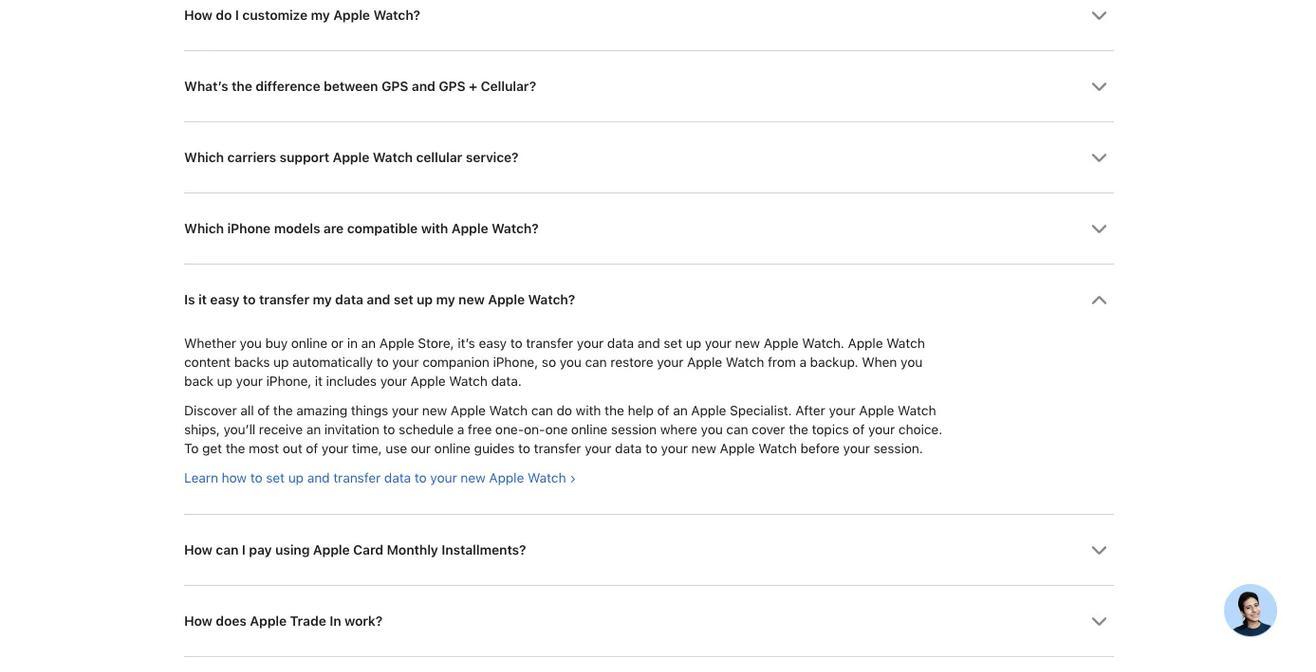 Task type: describe. For each thing, give the bounding box(es) containing it.
up down out
[[288, 471, 304, 487]]

which carriers support apple watch cellular service? button
[[184, 123, 1114, 193]]

installments?
[[442, 543, 526, 559]]

your up the topics
[[829, 403, 856, 419]]

ships,
[[184, 422, 220, 438]]

in
[[347, 335, 358, 352]]

it inside whether you buy online or in an apple store, it's easy to transfer your data and set up your new apple watch. apple watch content backs up automatically to your companion iphone, so you can restore your apple watch from a backup. when you back up your iphone, it includes your apple watch data.
[[315, 373, 323, 390]]

the down you'll
[[226, 441, 245, 457]]

customize
[[242, 7, 307, 24]]

session
[[611, 422, 657, 438]]

service?
[[466, 150, 519, 166]]

your down backs
[[236, 373, 263, 390]]

monthly
[[387, 543, 438, 559]]

transfer down time,
[[333, 471, 381, 487]]

is it easy to transfer my data and set up my new apple watch?
[[184, 292, 575, 308]]

carriers
[[227, 150, 276, 166]]

your up things
[[380, 373, 407, 390]]

an inside whether you buy online or in an apple store, it's easy to transfer your data and set up your new apple watch. apple watch content backs up automatically to your companion iphone, so you can restore your apple watch from a backup. when you back up your iphone, it includes your apple watch data.
[[361, 335, 376, 352]]

a inside discover all of the amazing things your new apple watch can do with the help of an apple specialist. after your apple watch ships, you'll receive an invitation to schedule a free one-on-one online session where you can cover the topics of your choice. to get the most out of your time, use our online guides to transfer your data to your new apple watch before your session.
[[457, 422, 464, 438]]

you right the 'when'
[[901, 354, 923, 371]]

0 vertical spatial watch?
[[373, 7, 420, 24]]

1 gps from the left
[[381, 79, 408, 95]]

to up use
[[383, 422, 395, 438]]

free
[[468, 422, 492, 438]]

2 vertical spatial an
[[306, 422, 321, 438]]

content
[[184, 354, 231, 371]]

buy
[[265, 335, 288, 352]]

get
[[202, 441, 222, 457]]

transfer inside discover all of the amazing things your new apple watch can do with the help of an apple specialist. after your apple watch ships, you'll receive an invitation to schedule a free one-on-one online session where you can cover the topics of your choice. to get the most out of your time, use our online guides to transfer your data to your new apple watch before your session.
[[534, 441, 581, 457]]

learn how to set up and transfer data to your new apple watch
[[184, 471, 566, 487]]

learn how to set up and transfer data to your new apple watch link
[[184, 471, 576, 487]]

up down is it easy to transfer my data and set up my new apple watch? dropdown button
[[686, 335, 701, 352]]

card
[[353, 543, 383, 559]]

set inside whether you buy online or in an apple store, it's easy to transfer your data and set up your new apple watch. apple watch content backs up automatically to your companion iphone, so you can restore your apple watch from a backup. when you back up your iphone, it includes your apple watch data.
[[664, 335, 682, 352]]

cover
[[752, 422, 785, 438]]

how do i customize my apple watch?
[[184, 7, 420, 24]]

data down use
[[384, 471, 411, 487]]

up down buy
[[273, 354, 289, 371]]

the inside what's the difference between gps and gps + cellular? dropdown button
[[232, 79, 252, 95]]

transfer inside dropdown button
[[259, 292, 309, 308]]

easy inside is it easy to transfer my data and set up my new apple watch? dropdown button
[[210, 292, 240, 308]]

to inside is it easy to transfer my data and set up my new apple watch? dropdown button
[[243, 292, 256, 308]]

of right help
[[657, 403, 669, 419]]

which iphone models are compatible with apple watch?
[[184, 221, 539, 237]]

your right restore
[[657, 354, 684, 371]]

from
[[768, 354, 796, 371]]

out
[[282, 441, 302, 457]]

restore
[[610, 354, 653, 371]]

how does apple trade in work? button
[[184, 587, 1114, 657]]

are
[[323, 221, 344, 237]]

how can i pay using apple card monthly installments? button
[[184, 516, 1114, 586]]

chevrondown image for what's the difference between gps and gps + cellular?
[[1091, 79, 1107, 95]]

apple watch down 'companion' on the left bottom of page
[[410, 373, 488, 390]]

is it easy to transfer my data and set up my new apple watch? button
[[184, 265, 1114, 335]]

to up data.
[[510, 335, 522, 352]]

2 vertical spatial online
[[434, 441, 471, 457]]

new down where
[[691, 441, 716, 457]]

how does apple trade in work?
[[184, 614, 383, 630]]

can up on-
[[531, 403, 553, 419]]

data inside dropdown button
[[335, 292, 363, 308]]

cellular
[[416, 150, 462, 166]]

what's the difference between gps and gps + cellular? button
[[184, 52, 1114, 122]]

with inside dropdown button
[[421, 221, 448, 237]]

does
[[216, 614, 247, 630]]

so
[[542, 354, 556, 371]]

data.
[[491, 373, 522, 390]]

you up backs
[[240, 335, 262, 352]]

amazing
[[296, 403, 347, 419]]

data inside discover all of the amazing things your new apple watch can do with the help of an apple specialist. after your apple watch ships, you'll receive an invitation to schedule a free one-on-one online session where you can cover the topics of your choice. to get the most out of your time, use our online guides to transfer your data to your new apple watch before your session.
[[615, 441, 642, 457]]

our
[[411, 441, 431, 457]]

and left +
[[412, 79, 435, 95]]

of right the topics
[[853, 422, 865, 438]]

0 horizontal spatial iphone,
[[266, 373, 311, 390]]

in
[[329, 614, 341, 630]]

most
[[249, 441, 279, 457]]

and down compatible
[[367, 292, 390, 308]]

set inside dropdown button
[[394, 292, 413, 308]]

your down store,
[[392, 354, 419, 371]]

invitation
[[324, 422, 379, 438]]

using
[[275, 543, 310, 559]]

receive
[[259, 422, 303, 438]]

your down invitation
[[322, 441, 348, 457]]

things
[[351, 403, 388, 419]]

your up "session."
[[868, 422, 895, 438]]

which iphone models are compatible with apple watch? button
[[184, 194, 1114, 264]]

what's
[[184, 79, 228, 95]]

you inside discover all of the amazing things your new apple watch can do with the help of an apple specialist. after your apple watch ships, you'll receive an invitation to schedule a free one-on-one online session where you can cover the topics of your choice. to get the most out of your time, use our online guides to transfer your data to your new apple watch before your session.
[[701, 422, 723, 438]]

compatible
[[347, 221, 418, 237]]

can inside whether you buy online or in an apple store, it's easy to transfer your data and set up your new apple watch. apple watch content backs up automatically to your companion iphone, so you can restore your apple watch from a backup. when you back up your iphone, it includes your apple watch data.
[[585, 354, 607, 371]]

my up store,
[[436, 292, 455, 308]]

my up or
[[313, 292, 332, 308]]

session.
[[874, 441, 923, 457]]

how for how can i pay using apple card monthly installments?
[[184, 543, 212, 559]]

or
[[331, 335, 343, 352]]

guides
[[474, 441, 515, 457]]

it's
[[458, 335, 475, 352]]

to down 'session'
[[645, 441, 658, 457]]

of right all
[[257, 403, 270, 419]]

whether you buy online or in an apple store, it's easy to transfer your data and set up your new apple watch. apple watch content backs up automatically to your companion iphone, so you can restore your apple watch from a backup. when you back up your iphone, it includes your apple watch data.
[[184, 335, 925, 390]]

all
[[240, 403, 254, 419]]

automatically
[[292, 354, 373, 371]]

chevrondown image for watch?
[[1091, 8, 1107, 24]]

specialist.
[[730, 403, 792, 419]]

your down the topics
[[843, 441, 870, 457]]

includes
[[326, 373, 377, 390]]

store,
[[418, 335, 454, 352]]

discover
[[184, 403, 237, 419]]

schedule
[[399, 422, 454, 438]]

support
[[279, 150, 329, 166]]

when
[[862, 354, 897, 371]]

1 vertical spatial watch?
[[492, 221, 539, 237]]

can down specialist.
[[726, 422, 748, 438]]

do inside dropdown button
[[216, 7, 232, 24]]

chevrondown image for apple
[[1091, 221, 1107, 238]]

the down the after
[[789, 422, 808, 438]]

apple up whether you buy online or in an apple store, it's easy to transfer your data and set up your new apple watch. apple watch content backs up automatically to your companion iphone, so you can restore your apple watch from a backup. when you back up your iphone, it includes your apple watch data.
[[488, 292, 525, 308]]

new down guides
[[460, 471, 485, 487]]

apple inside discover all of the amazing things your new apple watch can do with the help of an apple specialist. after your apple watch ships, you'll receive an invitation to schedule a free one-on-one online session where you can cover the topics of your choice. to get the most out of your time, use our online guides to transfer your data to your new apple watch before your session.
[[691, 403, 726, 419]]

choice.
[[899, 422, 942, 438]]

apple up between
[[333, 7, 370, 24]]

watch? inside list item
[[528, 292, 575, 308]]

is
[[184, 292, 195, 308]]



Task type: vqa. For each thing, say whether or not it's contained in the screenshot.
entertainment "image"
no



Task type: locate. For each thing, give the bounding box(es) containing it.
transfer inside whether you buy online or in an apple store, it's easy to transfer your data and set up your new apple watch. apple watch content backs up automatically to your companion iphone, so you can restore your apple watch from a backup. when you back up your iphone, it includes your apple watch data.
[[526, 335, 573, 352]]

your down is it easy to transfer my data and set up my new apple watch? dropdown button
[[577, 335, 604, 352]]

1 how from the top
[[184, 7, 212, 24]]

1 vertical spatial chevrondown image
[[1091, 293, 1107, 309]]

2 chevrondown image from the top
[[1091, 150, 1107, 166]]

with right compatible
[[421, 221, 448, 237]]

the left help
[[605, 403, 624, 419]]

1 vertical spatial easy
[[479, 335, 507, 352]]

0 vertical spatial i
[[235, 7, 239, 24]]

data up in
[[335, 292, 363, 308]]

the right what's
[[232, 79, 252, 95]]

2 how from the top
[[184, 543, 212, 559]]

chevrondown image
[[1091, 79, 1107, 95], [1091, 293, 1107, 309]]

easy inside whether you buy online or in an apple store, it's easy to transfer your data and set up your new apple watch. apple watch content backs up automatically to your companion iphone, so you can restore your apple watch from a backup. when you back up your iphone, it includes your apple watch data.
[[479, 335, 507, 352]]

you'll
[[223, 422, 255, 438]]

apple left card
[[313, 543, 350, 559]]

chevrondown image inside which carriers support apple watch cellular service? dropdown button
[[1091, 150, 1107, 166]]

i left the pay
[[242, 543, 246, 559]]

1 vertical spatial list item
[[184, 657, 1114, 659]]

apple inside dropdown button
[[250, 614, 287, 630]]

2 list item from the top
[[184, 657, 1114, 659]]

0 horizontal spatial an
[[306, 422, 321, 438]]

set
[[394, 292, 413, 308], [664, 335, 682, 352], [266, 471, 285, 487]]

the up receive
[[273, 403, 293, 419]]

an down amazing
[[306, 422, 321, 438]]

1 vertical spatial a
[[457, 422, 464, 438]]

1 horizontal spatial easy
[[479, 335, 507, 352]]

which for which iphone models are compatible with apple watch?
[[184, 221, 224, 237]]

new
[[458, 292, 485, 308], [735, 335, 760, 352], [422, 403, 447, 419], [691, 441, 716, 457], [460, 471, 485, 487]]

models
[[274, 221, 320, 237]]

apple
[[333, 7, 370, 24], [333, 150, 369, 166], [451, 221, 488, 237], [488, 292, 525, 308], [379, 335, 414, 352], [691, 403, 726, 419], [489, 471, 524, 487], [313, 543, 350, 559], [250, 614, 287, 630]]

companion
[[422, 354, 489, 371]]

which for which carriers support apple watch cellular service?
[[184, 150, 224, 166]]

1 horizontal spatial gps
[[439, 79, 466, 95]]

1 vertical spatial it
[[315, 373, 323, 390]]

0 vertical spatial a
[[799, 354, 807, 371]]

to
[[184, 441, 199, 457]]

my right "customize" at the left top of the page
[[311, 7, 330, 24]]

1 vertical spatial an
[[673, 403, 688, 419]]

to up includes
[[376, 354, 389, 371]]

chevrondown image for is it easy to transfer my data and set up my new apple watch?
[[1091, 293, 1107, 309]]

your down 'session'
[[585, 441, 612, 457]]

it right is
[[198, 292, 207, 308]]

0 vertical spatial watch
[[373, 150, 413, 166]]

backs
[[234, 354, 270, 371]]

list item
[[184, 264, 1114, 515], [184, 657, 1114, 659]]

i
[[235, 7, 239, 24], [242, 543, 246, 559]]

0 vertical spatial it
[[198, 292, 207, 308]]

the
[[232, 79, 252, 95], [273, 403, 293, 419], [605, 403, 624, 419], [789, 422, 808, 438], [226, 441, 245, 457]]

list item containing is it easy to transfer my data and set up my new apple watch?
[[184, 264, 1114, 515]]

online inside whether you buy online or in an apple store, it's easy to transfer your data and set up your new apple watch. apple watch content backs up automatically to your companion iphone, so you can restore your apple watch from a backup. when you back up your iphone, it includes your apple watch data.
[[291, 335, 327, 352]]

your down our on the left of page
[[430, 471, 457, 487]]

apple watch up choice. at the bottom right of the page
[[859, 403, 936, 419]]

how left 'does'
[[184, 614, 212, 630]]

gps right between
[[381, 79, 408, 95]]

1 vertical spatial with
[[576, 403, 601, 419]]

2 vertical spatial how
[[184, 614, 212, 630]]

1 horizontal spatial iphone,
[[493, 354, 538, 371]]

1 horizontal spatial i
[[242, 543, 246, 559]]

data down 'session'
[[615, 441, 642, 457]]

chevrondown image inside how can i pay using apple card monthly installments? dropdown button
[[1091, 543, 1107, 559]]

up
[[417, 292, 433, 308], [686, 335, 701, 352], [273, 354, 289, 371], [217, 373, 232, 390], [288, 471, 304, 487]]

watch
[[373, 150, 413, 166], [528, 471, 566, 487]]

and inside whether you buy online or in an apple store, it's easy to transfer your data and set up your new apple watch. apple watch content backs up automatically to your companion iphone, so you can restore your apple watch from a backup. when you back up your iphone, it includes your apple watch data.
[[637, 335, 660, 352]]

transfer up so
[[526, 335, 573, 352]]

1 horizontal spatial a
[[799, 354, 807, 371]]

apple up where
[[691, 403, 726, 419]]

1 vertical spatial how
[[184, 543, 212, 559]]

0 vertical spatial with
[[421, 221, 448, 237]]

2 vertical spatial set
[[266, 471, 285, 487]]

new up it's
[[458, 292, 485, 308]]

how left the pay
[[184, 543, 212, 559]]

after
[[795, 403, 825, 419]]

apple down service?
[[451, 221, 488, 237]]

apple watch up 'free'
[[451, 403, 528, 419]]

an
[[361, 335, 376, 352], [673, 403, 688, 419], [306, 422, 321, 438]]

chevrondown image inside how does apple trade in work? dropdown button
[[1091, 614, 1107, 630]]

1 vertical spatial which
[[184, 221, 224, 237]]

apple watch.
[[764, 335, 844, 352]]

how can i pay using apple card monthly installments?
[[184, 543, 526, 559]]

online right our on the left of page
[[434, 441, 471, 457]]

0 horizontal spatial easy
[[210, 292, 240, 308]]

gps
[[381, 79, 408, 95], [439, 79, 466, 95]]

which inside which iphone models are compatible with apple watch? dropdown button
[[184, 221, 224, 237]]

new inside whether you buy online or in an apple store, it's easy to transfer your data and set up your new apple watch. apple watch content backs up automatically to your companion iphone, so you can restore your apple watch from a backup. when you back up your iphone, it includes your apple watch data.
[[735, 335, 760, 352]]

which
[[184, 150, 224, 166], [184, 221, 224, 237]]

watch?
[[373, 7, 420, 24], [492, 221, 539, 237], [528, 292, 575, 308]]

between
[[324, 79, 378, 95]]

0 horizontal spatial set
[[266, 471, 285, 487]]

how do i customize my apple watch? button
[[184, 0, 1114, 51]]

0 horizontal spatial a
[[457, 422, 464, 438]]

do
[[216, 7, 232, 24], [557, 403, 572, 419]]

your up schedule
[[392, 403, 419, 419]]

work?
[[344, 614, 383, 630]]

which carriers support apple watch cellular service?
[[184, 150, 519, 166]]

difference
[[256, 79, 320, 95]]

to right is
[[243, 292, 256, 308]]

how up what's
[[184, 7, 212, 24]]

you
[[240, 335, 262, 352], [560, 354, 581, 371], [901, 354, 923, 371], [701, 422, 723, 438]]

iphone
[[227, 221, 271, 237]]

watch inside dropdown button
[[373, 150, 413, 166]]

1 horizontal spatial set
[[394, 292, 413, 308]]

a down apple watch. on the bottom right
[[799, 354, 807, 371]]

iphone,
[[493, 354, 538, 371], [266, 373, 311, 390]]

your up specialist.
[[705, 335, 732, 352]]

data
[[335, 292, 363, 308], [607, 335, 634, 352], [615, 441, 642, 457], [384, 471, 411, 487]]

1 which from the top
[[184, 150, 224, 166]]

0 vertical spatial how
[[184, 7, 212, 24]]

a left 'free'
[[457, 422, 464, 438]]

chevrondown image inside how do i customize my apple watch? dropdown button
[[1091, 8, 1107, 24]]

apple right support
[[333, 150, 369, 166]]

help
[[628, 403, 654, 419]]

0 horizontal spatial gps
[[381, 79, 408, 95]]

do left "customize" at the left top of the page
[[216, 7, 232, 24]]

before
[[800, 441, 840, 457]]

and
[[412, 79, 435, 95], [367, 292, 390, 308], [637, 335, 660, 352], [307, 471, 330, 487]]

1 vertical spatial set
[[664, 335, 682, 352]]

0 vertical spatial which
[[184, 150, 224, 166]]

+
[[469, 79, 477, 95]]

do up one at the left of the page
[[557, 403, 572, 419]]

cellular?
[[481, 79, 536, 95]]

5 chevrondown image from the top
[[1091, 614, 1107, 630]]

transfer down one at the left of the page
[[534, 441, 581, 457]]

1 horizontal spatial do
[[557, 403, 572, 419]]

1 horizontal spatial an
[[361, 335, 376, 352]]

to down our on the left of page
[[414, 471, 427, 487]]

an right in
[[361, 335, 376, 352]]

0 vertical spatial online
[[291, 335, 327, 352]]

0 horizontal spatial watch
[[373, 150, 413, 166]]

0 vertical spatial do
[[216, 7, 232, 24]]

0 horizontal spatial i
[[235, 7, 239, 24]]

one-
[[495, 422, 524, 438]]

2 which from the top
[[184, 221, 224, 237]]

how for how do i customize my apple watch?
[[184, 7, 212, 24]]

learn
[[184, 471, 218, 487]]

how inside dropdown button
[[184, 614, 212, 630]]

apple watch down cover
[[720, 441, 797, 457]]

your down where
[[661, 441, 688, 457]]

online
[[291, 335, 327, 352], [571, 422, 607, 438], [434, 441, 471, 457]]

to right how
[[250, 471, 262, 487]]

0 horizontal spatial with
[[421, 221, 448, 237]]

0 vertical spatial an
[[361, 335, 376, 352]]

up down content
[[217, 373, 232, 390]]

it down "automatically"
[[315, 373, 323, 390]]

and up restore
[[637, 335, 660, 352]]

with inside discover all of the amazing things your new apple watch can do with the help of an apple specialist. after your apple watch ships, you'll receive an invitation to schedule a free one-on-one online session where you can cover the topics of your choice. to get the most out of your time, use our online guides to transfer your data to your new apple watch before your session.
[[576, 403, 601, 419]]

can left restore
[[585, 354, 607, 371]]

with left help
[[576, 403, 601, 419]]

3 chevrondown image from the top
[[1091, 221, 1107, 238]]

can left the pay
[[216, 543, 239, 559]]

1 horizontal spatial with
[[576, 403, 601, 419]]

a
[[799, 354, 807, 371], [457, 422, 464, 438]]

back
[[184, 373, 213, 390]]

chevrondown image inside is it easy to transfer my data and set up my new apple watch? dropdown button
[[1091, 293, 1107, 309]]

you right so
[[560, 354, 581, 371]]

chevrondown image for service?
[[1091, 150, 1107, 166]]

apple inside whether you buy online or in an apple store, it's easy to transfer your data and set up your new apple watch. apple watch content backs up automatically to your companion iphone, so you can restore your apple watch from a backup. when you back up your iphone, it includes your apple watch data.
[[379, 335, 414, 352]]

how
[[184, 7, 212, 24], [184, 543, 212, 559], [184, 614, 212, 630]]

which inside which carriers support apple watch cellular service? dropdown button
[[184, 150, 224, 166]]

2 gps from the left
[[439, 79, 466, 95]]

apple watch left from
[[687, 354, 764, 371]]

apple down guides
[[489, 471, 524, 487]]

whether
[[184, 335, 236, 352]]

chevrondown image inside what's the difference between gps and gps + cellular? dropdown button
[[1091, 79, 1107, 95]]

topics
[[812, 422, 849, 438]]

online right one at the left of the page
[[571, 422, 607, 438]]

apple right 'does'
[[250, 614, 287, 630]]

new up schedule
[[422, 403, 447, 419]]

i for do
[[235, 7, 239, 24]]

1 vertical spatial do
[[557, 403, 572, 419]]

1 vertical spatial iphone,
[[266, 373, 311, 390]]

apple left store,
[[379, 335, 414, 352]]

apple watch up the 'when'
[[848, 335, 925, 352]]

new inside dropdown button
[[458, 292, 485, 308]]

how
[[222, 471, 247, 487]]

1 horizontal spatial online
[[434, 441, 471, 457]]

it inside dropdown button
[[198, 292, 207, 308]]

1 vertical spatial online
[[571, 422, 607, 438]]

where
[[660, 422, 697, 438]]

data inside whether you buy online or in an apple store, it's easy to transfer your data and set up your new apple watch. apple watch content backs up automatically to your companion iphone, so you can restore your apple watch from a backup. when you back up your iphone, it includes your apple watch data.
[[607, 335, 634, 352]]

up inside dropdown button
[[417, 292, 433, 308]]

of right out
[[306, 441, 318, 457]]

2 horizontal spatial set
[[664, 335, 682, 352]]

how for how does apple trade in work?
[[184, 614, 212, 630]]

set down most
[[266, 471, 285, 487]]

i for can
[[242, 543, 246, 559]]

2 horizontal spatial an
[[673, 403, 688, 419]]

4 chevrondown image from the top
[[1091, 543, 1107, 559]]

chevrondown image for card
[[1091, 543, 1107, 559]]

an up where
[[673, 403, 688, 419]]

1 horizontal spatial it
[[315, 373, 323, 390]]

chevrondown image
[[1091, 8, 1107, 24], [1091, 150, 1107, 166], [1091, 221, 1107, 238], [1091, 543, 1107, 559], [1091, 614, 1107, 630]]

to
[[243, 292, 256, 308], [510, 335, 522, 352], [376, 354, 389, 371], [383, 422, 395, 438], [518, 441, 530, 457], [645, 441, 658, 457], [250, 471, 262, 487], [414, 471, 427, 487]]

of
[[257, 403, 270, 419], [657, 403, 669, 419], [853, 422, 865, 438], [306, 441, 318, 457]]

time,
[[352, 441, 382, 457]]

apple watch
[[848, 335, 925, 352], [687, 354, 764, 371], [410, 373, 488, 390], [451, 403, 528, 419], [859, 403, 936, 419], [720, 441, 797, 457]]

gps left +
[[439, 79, 466, 95]]

0 horizontal spatial online
[[291, 335, 327, 352]]

1 chevrondown image from the top
[[1091, 79, 1107, 95]]

one
[[545, 422, 568, 438]]

it
[[198, 292, 207, 308], [315, 373, 323, 390]]

0 horizontal spatial it
[[198, 292, 207, 308]]

1 horizontal spatial watch
[[528, 471, 566, 487]]

to down on-
[[518, 441, 530, 457]]

what's the difference between gps and gps + cellular?
[[184, 79, 536, 95]]

1 vertical spatial i
[[242, 543, 246, 559]]

easy right is
[[210, 292, 240, 308]]

and down invitation
[[307, 471, 330, 487]]

online left or
[[291, 335, 327, 352]]

with
[[421, 221, 448, 237], [576, 403, 601, 419]]

watch? up what's the difference between gps and gps + cellular?
[[373, 7, 420, 24]]

iphone, up data.
[[493, 354, 538, 371]]

chevrondown image inside which iphone models are compatible with apple watch? dropdown button
[[1091, 221, 1107, 238]]

easy right it's
[[479, 335, 507, 352]]

0 vertical spatial chevrondown image
[[1091, 79, 1107, 95]]

trade
[[290, 614, 326, 630]]

0 vertical spatial iphone,
[[493, 354, 538, 371]]

1 list item from the top
[[184, 264, 1114, 515]]

2 vertical spatial watch?
[[528, 292, 575, 308]]

transfer
[[259, 292, 309, 308], [526, 335, 573, 352], [534, 441, 581, 457], [333, 471, 381, 487]]

can inside dropdown button
[[216, 543, 239, 559]]

pay
[[249, 543, 272, 559]]

backup.
[[810, 354, 858, 371]]

which left carriers
[[184, 150, 224, 166]]

up up store,
[[417, 292, 433, 308]]

0 vertical spatial list item
[[184, 264, 1114, 515]]

on-
[[524, 422, 545, 438]]

new left apple watch. on the bottom right
[[735, 335, 760, 352]]

watch down one at the left of the page
[[528, 471, 566, 487]]

use
[[386, 441, 407, 457]]

1 chevrondown image from the top
[[1091, 8, 1107, 24]]

which left iphone
[[184, 221, 224, 237]]

can
[[585, 354, 607, 371], [531, 403, 553, 419], [726, 422, 748, 438], [216, 543, 239, 559]]

a inside whether you buy online or in an apple store, it's easy to transfer your data and set up your new apple watch. apple watch content backs up automatically to your companion iphone, so you can restore your apple watch from a backup. when you back up your iphone, it includes your apple watch data.
[[799, 354, 807, 371]]

2 horizontal spatial online
[[571, 422, 607, 438]]

3 how from the top
[[184, 614, 212, 630]]

2 chevrondown image from the top
[[1091, 293, 1107, 309]]

discover all of the amazing things your new apple watch can do with the help of an apple specialist. after your apple watch ships, you'll receive an invitation to schedule a free one-on-one online session where you can cover the topics of your choice. to get the most out of your time, use our online guides to transfer your data to your new apple watch before your session.
[[184, 403, 942, 457]]

data up restore
[[607, 335, 634, 352]]

0 vertical spatial set
[[394, 292, 413, 308]]

0 horizontal spatial do
[[216, 7, 232, 24]]

do inside discover all of the amazing things your new apple watch can do with the help of an apple specialist. after your apple watch ships, you'll receive an invitation to schedule a free one-on-one online session where you can cover the topics of your choice. to get the most out of your time, use our online guides to transfer your data to your new apple watch before your session.
[[557, 403, 572, 419]]

watch? up so
[[528, 292, 575, 308]]

1 vertical spatial watch
[[528, 471, 566, 487]]

0 vertical spatial easy
[[210, 292, 240, 308]]

you right where
[[701, 422, 723, 438]]



